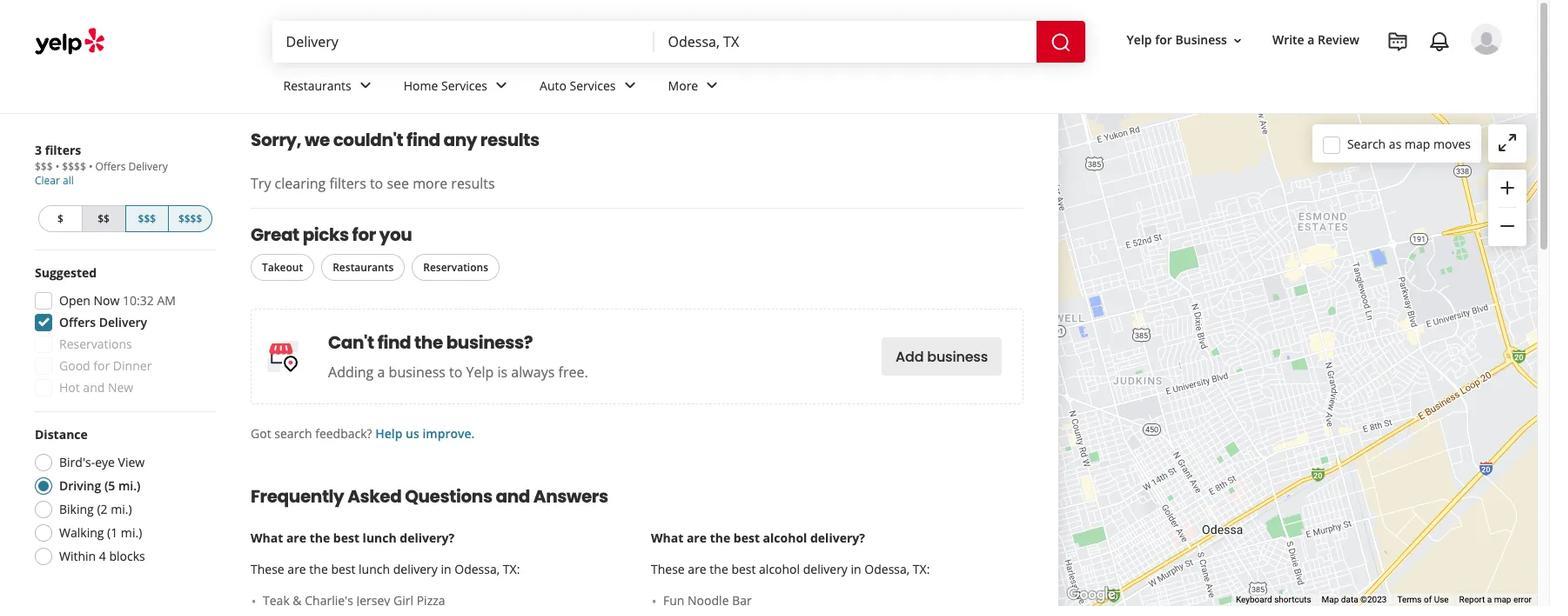 Task type: describe. For each thing, give the bounding box(es) containing it.
dinner
[[113, 358, 152, 374]]

delivery? for what are the best alcohol delivery?
[[811, 530, 865, 547]]

use
[[1435, 596, 1449, 605]]

suggested
[[35, 265, 97, 281]]

1 vertical spatial delivery
[[99, 314, 147, 331]]

yelp inside the can't find the business? adding a business to yelp is always free.
[[466, 363, 494, 382]]

$ button
[[38, 205, 82, 232]]

$$$$ button
[[169, 205, 212, 232]]

$
[[57, 212, 63, 226]]

of
[[1424, 596, 1433, 605]]

business?
[[446, 331, 533, 355]]

odessa, for what are the best lunch delivery?
[[455, 562, 500, 578]]

these are the best alcohol delivery in odessa, tx:
[[651, 562, 930, 578]]

more
[[413, 174, 448, 193]]

good
[[59, 358, 90, 374]]

$$$$ inside button
[[178, 212, 202, 226]]

what are the best alcohol delivery?
[[651, 530, 865, 547]]

in for what are the best alcohol delivery?
[[851, 562, 862, 578]]

can't
[[328, 331, 374, 355]]

try
[[251, 174, 271, 193]]

(1
[[107, 525, 118, 542]]

4
[[99, 549, 106, 565]]

bird's-eye view
[[59, 455, 145, 471]]

$$
[[98, 212, 110, 226]]

walking (1 mi.)
[[59, 525, 142, 542]]

more
[[668, 77, 699, 94]]

auto
[[540, 77, 567, 94]]

offers inside group
[[59, 314, 96, 331]]

add business
[[896, 347, 988, 367]]

driving (5 mi.)
[[59, 478, 141, 495]]

within
[[59, 549, 96, 565]]

business inside the can't find the business? adding a business to yelp is always free.
[[389, 363, 446, 382]]

walking
[[59, 525, 104, 542]]

feedback?
[[315, 426, 372, 442]]

offers delivery
[[59, 314, 147, 331]]

home services
[[404, 77, 488, 94]]

keyboard shortcuts button
[[1236, 595, 1312, 607]]

write
[[1273, 32, 1305, 48]]

all
[[63, 173, 74, 188]]

are for these are the best lunch delivery in odessa, tx:
[[288, 562, 306, 578]]

a for write
[[1308, 32, 1315, 48]]

always
[[511, 363, 555, 382]]

help
[[375, 426, 403, 442]]

blocks
[[109, 549, 145, 565]]

none field near
[[668, 32, 1023, 51]]

1 horizontal spatial for
[[352, 223, 376, 247]]

within 4 blocks
[[59, 549, 145, 565]]

write a review link
[[1266, 25, 1367, 56]]

search
[[274, 426, 312, 442]]

report a map error link
[[1460, 596, 1532, 605]]

delivery inside 3 filters $$$ • $$$$ • offers delivery clear all
[[128, 159, 168, 174]]

©2023
[[1361, 596, 1387, 605]]

report
[[1460, 596, 1486, 605]]

home services link
[[390, 63, 526, 113]]

the for these are the best lunch delivery in odessa, tx:
[[309, 562, 328, 578]]

got search feedback? help us improve.
[[251, 426, 475, 442]]

24 chevron down v2 image for auto services
[[620, 75, 640, 96]]

auto services
[[540, 77, 616, 94]]

great
[[251, 223, 299, 247]]

got
[[251, 426, 271, 442]]

improve.
[[423, 426, 475, 442]]

Find text field
[[286, 32, 640, 51]]

the for can't find the business? adding a business to yelp is always free.
[[415, 331, 443, 355]]

yelp for business button
[[1120, 25, 1252, 56]]

shortcuts
[[1275, 596, 1312, 605]]

yelp for business
[[1127, 32, 1228, 48]]

services for home services
[[441, 77, 488, 94]]

terms of use
[[1398, 596, 1449, 605]]

frequently
[[251, 485, 344, 509]]

for for dinner
[[93, 358, 110, 374]]

alcohol for delivery?
[[763, 530, 807, 547]]

user actions element
[[1113, 22, 1527, 129]]

in for what are the best lunch delivery?
[[441, 562, 452, 578]]

am
[[157, 293, 176, 309]]

restaurants button
[[321, 254, 405, 281]]

adding
[[328, 363, 374, 382]]

restaurants for restaurants link
[[283, 77, 352, 94]]

best for these are the best lunch delivery in odessa, tx:
[[331, 562, 356, 578]]

0 vertical spatial results
[[481, 128, 540, 152]]

what are the best lunch delivery?
[[251, 530, 455, 547]]

3
[[35, 142, 42, 158]]

asked
[[348, 485, 402, 509]]

view
[[118, 455, 145, 471]]

eye
[[95, 455, 115, 471]]

(5
[[104, 478, 115, 495]]

answers
[[534, 485, 608, 509]]

couldn't
[[333, 128, 403, 152]]

delivery for alcohol
[[803, 562, 848, 578]]

now
[[94, 293, 120, 309]]

auto services link
[[526, 63, 654, 113]]

none field find
[[286, 32, 640, 51]]

mi.) for biking (2 mi.)
[[111, 502, 132, 518]]

clear all link
[[35, 173, 74, 188]]

distance
[[35, 427, 88, 443]]

what for what are the best alcohol delivery?
[[651, 530, 684, 547]]

services for auto services
[[570, 77, 616, 94]]

delivery? for what are the best lunch delivery?
[[400, 530, 455, 547]]

best for what are the best alcohol delivery?
[[734, 530, 760, 547]]

new
[[108, 380, 133, 396]]

takeout
[[262, 260, 303, 275]]

these are the best lunch delivery in odessa, tx:
[[251, 562, 520, 578]]

as
[[1390, 135, 1402, 152]]

driving
[[59, 478, 101, 495]]

expand map image
[[1498, 132, 1519, 153]]

good for dinner
[[59, 358, 152, 374]]

we
[[305, 128, 330, 152]]

(2
[[97, 502, 108, 518]]

search as map moves
[[1348, 135, 1472, 152]]

reservations inside button
[[423, 260, 488, 275]]

picks
[[303, 223, 349, 247]]

great picks for you
[[251, 223, 412, 247]]

terms of use link
[[1398, 596, 1449, 605]]

map region
[[873, 0, 1542, 607]]

0 vertical spatial and
[[83, 380, 105, 396]]



Task type: locate. For each thing, give the bounding box(es) containing it.
1 horizontal spatial 24 chevron down v2 image
[[620, 75, 640, 96]]

0 vertical spatial reservations
[[423, 260, 488, 275]]

these for these are the best lunch delivery in odessa, tx:
[[251, 562, 284, 578]]

business right add
[[928, 347, 988, 367]]

$$$$ right clear at the left top of the page
[[62, 159, 86, 174]]

1 horizontal spatial what
[[651, 530, 684, 547]]

to
[[370, 174, 383, 193], [449, 363, 463, 382]]

1 vertical spatial filters
[[330, 174, 366, 193]]

1 horizontal spatial •
[[89, 159, 93, 174]]

0 vertical spatial offers
[[95, 159, 126, 174]]

0 horizontal spatial what
[[251, 530, 283, 547]]

delivery down open now 10:32 am
[[99, 314, 147, 331]]

1 horizontal spatial $$$$
[[178, 212, 202, 226]]

the up these are the best alcohol delivery in odessa, tx:
[[710, 530, 731, 547]]

1 horizontal spatial reservations
[[423, 260, 488, 275]]

1 • from the left
[[55, 159, 59, 174]]

$$$
[[35, 159, 53, 174], [138, 212, 156, 226]]

tx: for these are the best lunch delivery in odessa, tx:
[[503, 562, 520, 578]]

are for what are the best alcohol delivery?
[[687, 530, 707, 547]]

3 filters $$$ • $$$$ • offers delivery clear all
[[35, 142, 168, 188]]

filters right 3
[[45, 142, 81, 158]]

find left any
[[407, 128, 440, 152]]

yelp left is
[[466, 363, 494, 382]]

0 vertical spatial restaurants
[[283, 77, 352, 94]]

1 vertical spatial and
[[496, 485, 530, 509]]

reservations down "offers delivery"
[[59, 336, 132, 353]]

2 none field from the left
[[668, 32, 1023, 51]]

0 horizontal spatial a
[[377, 363, 385, 382]]

0 horizontal spatial filters
[[45, 142, 81, 158]]

any
[[444, 128, 477, 152]]

lunch for delivery?
[[363, 530, 397, 547]]

biking
[[59, 502, 94, 518]]

delivery down what are the best lunch delivery?
[[393, 562, 438, 578]]

0 vertical spatial to
[[370, 174, 383, 193]]

restaurants inside restaurants button
[[333, 260, 394, 275]]

• left "all"
[[55, 159, 59, 174]]

filters
[[45, 142, 81, 158], [330, 174, 366, 193]]

restaurants link
[[269, 63, 390, 113]]

2 what from the left
[[651, 530, 684, 547]]

0 vertical spatial for
[[1156, 32, 1173, 48]]

frequently asked questions and answers
[[251, 485, 608, 509]]

report a map error
[[1460, 596, 1532, 605]]

notifications image
[[1430, 31, 1451, 52]]

1 horizontal spatial tx:
[[913, 562, 930, 578]]

try clearing filters to see more results
[[251, 174, 495, 193]]

is
[[498, 363, 508, 382]]

and right hot
[[83, 380, 105, 396]]

$$$ inside 3 filters $$$ • $$$$ • offers delivery clear all
[[35, 159, 53, 174]]

find inside the can't find the business? adding a business to yelp is always free.
[[378, 331, 411, 355]]

mi.) right (2
[[111, 502, 132, 518]]

for
[[1156, 32, 1173, 48], [352, 223, 376, 247], [93, 358, 110, 374]]

24 chevron down v2 image
[[355, 75, 376, 96], [702, 75, 723, 96]]

best for these are the best alcohol delivery in odessa, tx:
[[732, 562, 756, 578]]

and left answers
[[496, 485, 530, 509]]

0 vertical spatial $$$
[[35, 159, 53, 174]]

1 horizontal spatial in
[[851, 562, 862, 578]]

option group containing distance
[[30, 427, 216, 571]]

reservations up business?
[[423, 260, 488, 275]]

best for what are the best lunch delivery?
[[333, 530, 360, 547]]

2 horizontal spatial a
[[1488, 596, 1493, 605]]

24 chevron down v2 image right auto services
[[620, 75, 640, 96]]

0 horizontal spatial odessa,
[[455, 562, 500, 578]]

0 vertical spatial yelp
[[1127, 32, 1152, 48]]

1 horizontal spatial business
[[928, 347, 988, 367]]

services right home
[[441, 77, 488, 94]]

restaurants down "great picks for you"
[[333, 260, 394, 275]]

review
[[1318, 32, 1360, 48]]

1 vertical spatial alcohol
[[759, 562, 800, 578]]

$$$$ right $$$ button
[[178, 212, 202, 226]]

the
[[415, 331, 443, 355], [310, 530, 330, 547], [710, 530, 731, 547], [309, 562, 328, 578], [710, 562, 729, 578]]

mi.) for driving (5 mi.)
[[118, 478, 141, 495]]

1 vertical spatial restaurants
[[333, 260, 394, 275]]

1 horizontal spatial to
[[449, 363, 463, 382]]

add business link
[[882, 338, 1002, 376]]

odessa, for what are the best alcohol delivery?
[[865, 562, 910, 578]]

16 chevron down v2 image
[[1231, 34, 1245, 48]]

and
[[83, 380, 105, 396], [496, 485, 530, 509]]

1 vertical spatial for
[[352, 223, 376, 247]]

$$$ inside button
[[138, 212, 156, 226]]

map for error
[[1495, 596, 1512, 605]]

what for what are the best lunch delivery?
[[251, 530, 283, 547]]

these for these are the best alcohol delivery in odessa, tx:
[[651, 562, 685, 578]]

24 chevron down v2 image for restaurants
[[355, 75, 376, 96]]

1 horizontal spatial $$$
[[138, 212, 156, 226]]

error
[[1514, 596, 1532, 605]]

0 horizontal spatial to
[[370, 174, 383, 193]]

none field up home services 'link'
[[286, 32, 640, 51]]

the for these are the best alcohol delivery in odessa, tx:
[[710, 562, 729, 578]]

1 vertical spatial results
[[451, 174, 495, 193]]

business categories element
[[269, 63, 1503, 113]]

2 vertical spatial for
[[93, 358, 110, 374]]

odessa,
[[455, 562, 500, 578], [865, 562, 910, 578]]

services right "auto"
[[570, 77, 616, 94]]

home
[[404, 77, 438, 94]]

a right report
[[1488, 596, 1493, 605]]

delivery for lunch
[[393, 562, 438, 578]]

lunch up these are the best lunch delivery in odessa, tx:
[[363, 530, 397, 547]]

restaurants inside restaurants link
[[283, 77, 352, 94]]

mi.) for walking (1 mi.)
[[121, 525, 142, 542]]

yelp inside yelp for business button
[[1127, 32, 1152, 48]]

moves
[[1434, 135, 1472, 152]]

alcohol for delivery
[[759, 562, 800, 578]]

services inside auto services link
[[570, 77, 616, 94]]

1 horizontal spatial 24 chevron down v2 image
[[702, 75, 723, 96]]

offers right "all"
[[95, 159, 126, 174]]

group containing suggested
[[30, 265, 216, 402]]

0 horizontal spatial 24 chevron down v2 image
[[355, 75, 376, 96]]

2 delivery from the left
[[803, 562, 848, 578]]

0 vertical spatial group
[[1489, 170, 1527, 246]]

0 horizontal spatial $$$
[[35, 159, 53, 174]]

0 horizontal spatial yelp
[[466, 363, 494, 382]]

a right "write"
[[1308, 32, 1315, 48]]

alcohol down what are the best alcohol delivery?
[[759, 562, 800, 578]]

map for moves
[[1405, 135, 1431, 152]]

2 vertical spatial mi.)
[[121, 525, 142, 542]]

find
[[407, 128, 440, 152], [378, 331, 411, 355]]

find right can't
[[378, 331, 411, 355]]

0 horizontal spatial 24 chevron down v2 image
[[491, 75, 512, 96]]

map data ©2023
[[1322, 596, 1387, 605]]

hot and new
[[59, 380, 133, 396]]

alcohol up these are the best alcohol delivery in odessa, tx:
[[763, 530, 807, 547]]

1 these from the left
[[251, 562, 284, 578]]

group
[[1489, 170, 1527, 246], [30, 265, 216, 402]]

add
[[896, 347, 924, 367]]

delivery? up these are the best alcohol delivery in odessa, tx:
[[811, 530, 865, 547]]

2 odessa, from the left
[[865, 562, 910, 578]]

0 horizontal spatial group
[[30, 265, 216, 402]]

more link
[[654, 63, 737, 113]]

mi.) right (5
[[118, 478, 141, 495]]

1 none field from the left
[[286, 32, 640, 51]]

1 what from the left
[[251, 530, 283, 547]]

1 vertical spatial a
[[377, 363, 385, 382]]

the for what are the best lunch delivery?
[[310, 530, 330, 547]]

results
[[481, 128, 540, 152], [451, 174, 495, 193]]

map
[[1405, 135, 1431, 152], [1495, 596, 1512, 605]]

1 vertical spatial find
[[378, 331, 411, 355]]

for left the business on the top of page
[[1156, 32, 1173, 48]]

1 horizontal spatial services
[[570, 77, 616, 94]]

24 chevron down v2 image inside the more link
[[702, 75, 723, 96]]

mi.) right (1
[[121, 525, 142, 542]]

delivery up $$$ button
[[128, 159, 168, 174]]

0 horizontal spatial reservations
[[59, 336, 132, 353]]

24 chevron down v2 image inside home services 'link'
[[491, 75, 512, 96]]

1 tx: from the left
[[503, 562, 520, 578]]

business
[[1176, 32, 1228, 48]]

0 horizontal spatial business
[[389, 363, 446, 382]]

2 delivery? from the left
[[811, 530, 865, 547]]

Near text field
[[668, 32, 1023, 51]]

biking (2 mi.)
[[59, 502, 132, 518]]

0 horizontal spatial these
[[251, 562, 284, 578]]

$$$ right '$$'
[[138, 212, 156, 226]]

reservations
[[423, 260, 488, 275], [59, 336, 132, 353]]

1 horizontal spatial these
[[651, 562, 685, 578]]

business
[[928, 347, 988, 367], [389, 363, 446, 382]]

services
[[441, 77, 488, 94], [570, 77, 616, 94]]

0 horizontal spatial in
[[441, 562, 452, 578]]

•
[[55, 159, 59, 174], [89, 159, 93, 174]]

us
[[406, 426, 419, 442]]

1 horizontal spatial yelp
[[1127, 32, 1152, 48]]

mi.)
[[118, 478, 141, 495], [111, 502, 132, 518], [121, 525, 142, 542]]

2 • from the left
[[89, 159, 93, 174]]

reservations button
[[412, 254, 500, 281]]

24 chevron down v2 image inside restaurants link
[[355, 75, 376, 96]]

0 horizontal spatial services
[[441, 77, 488, 94]]

open now 10:32 am
[[59, 293, 176, 309]]

1 vertical spatial group
[[30, 265, 216, 402]]

data
[[1342, 596, 1359, 605]]

the down what are the best alcohol delivery?
[[710, 562, 729, 578]]

2 24 chevron down v2 image from the left
[[620, 75, 640, 96]]

2 horizontal spatial for
[[1156, 32, 1173, 48]]

2 tx: from the left
[[913, 562, 930, 578]]

1 vertical spatial to
[[449, 363, 463, 382]]

1 services from the left
[[441, 77, 488, 94]]

for for business
[[1156, 32, 1173, 48]]

• right "all"
[[89, 159, 93, 174]]

0 vertical spatial find
[[407, 128, 440, 152]]

2 these from the left
[[651, 562, 685, 578]]

tx: for these are the best alcohol delivery in odessa, tx:
[[913, 562, 930, 578]]

services inside home services 'link'
[[441, 77, 488, 94]]

24 chevron down v2 image for more
[[702, 75, 723, 96]]

keyboard shortcuts
[[1236, 596, 1312, 605]]

open
[[59, 293, 91, 309]]

are for these are the best alcohol delivery in odessa, tx:
[[688, 562, 707, 578]]

best up these are the best lunch delivery in odessa, tx:
[[333, 530, 360, 547]]

yelp left the business on the top of page
[[1127, 32, 1152, 48]]

can't find the business? adding a business to yelp is always free.
[[328, 331, 588, 382]]

None search field
[[272, 21, 1089, 63]]

filters right clearing
[[330, 174, 366, 193]]

the for what are the best alcohol delivery?
[[710, 530, 731, 547]]

search image
[[1051, 32, 1071, 53]]

help us improve. button
[[375, 426, 475, 442]]

0 horizontal spatial $$$$
[[62, 159, 86, 174]]

1 vertical spatial mi.)
[[111, 502, 132, 518]]

0 vertical spatial mi.)
[[118, 478, 141, 495]]

for up hot and new
[[93, 358, 110, 374]]

0 horizontal spatial delivery?
[[400, 530, 455, 547]]

to left the see
[[370, 174, 383, 193]]

1 delivery from the left
[[393, 562, 438, 578]]

none field up business categories element
[[668, 32, 1023, 51]]

projects image
[[1388, 31, 1409, 52]]

1 vertical spatial lunch
[[359, 562, 390, 578]]

0 vertical spatial map
[[1405, 135, 1431, 152]]

restaurants for restaurants button
[[333, 260, 394, 275]]

lunch down what are the best lunch delivery?
[[359, 562, 390, 578]]

to inside the can't find the business? adding a business to yelp is always free.
[[449, 363, 463, 382]]

lunch for delivery
[[359, 562, 390, 578]]

a right adding
[[377, 363, 385, 382]]

to down business?
[[449, 363, 463, 382]]

option group
[[30, 427, 216, 571]]

2 24 chevron down v2 image from the left
[[702, 75, 723, 96]]

1 horizontal spatial group
[[1489, 170, 1527, 246]]

see
[[387, 174, 409, 193]]

24 chevron down v2 image left "auto"
[[491, 75, 512, 96]]

1 vertical spatial offers
[[59, 314, 96, 331]]

delivery? down frequently asked questions and answers
[[400, 530, 455, 547]]

restaurants up we
[[283, 77, 352, 94]]

1 horizontal spatial delivery?
[[811, 530, 865, 547]]

1 horizontal spatial delivery
[[803, 562, 848, 578]]

these
[[251, 562, 284, 578], [651, 562, 685, 578]]

0 vertical spatial a
[[1308, 32, 1315, 48]]

0 horizontal spatial none field
[[286, 32, 640, 51]]

0 vertical spatial $$$$
[[62, 159, 86, 174]]

offers inside 3 filters $$$ • $$$$ • offers delivery clear all
[[95, 159, 126, 174]]

1 odessa, from the left
[[455, 562, 500, 578]]

the down what are the best lunch delivery?
[[309, 562, 328, 578]]

best down what are the best alcohol delivery?
[[732, 562, 756, 578]]

results right more
[[451, 174, 495, 193]]

google image
[[1063, 584, 1121, 607]]

free.
[[559, 363, 588, 382]]

0 vertical spatial alcohol
[[763, 530, 807, 547]]

24 chevron down v2 image up couldn't
[[355, 75, 376, 96]]

1 vertical spatial yelp
[[466, 363, 494, 382]]

0 vertical spatial delivery
[[128, 159, 168, 174]]

map right 'as'
[[1405, 135, 1431, 152]]

24 chevron down v2 image inside auto services link
[[620, 75, 640, 96]]

1 horizontal spatial map
[[1495, 596, 1512, 605]]

0 vertical spatial filters
[[45, 142, 81, 158]]

0 horizontal spatial and
[[83, 380, 105, 396]]

the left business?
[[415, 331, 443, 355]]

$$$ down 3
[[35, 159, 53, 174]]

1 vertical spatial map
[[1495, 596, 1512, 605]]

1 24 chevron down v2 image from the left
[[355, 75, 376, 96]]

filters inside 3 filters $$$ • $$$$ • offers delivery clear all
[[45, 142, 81, 158]]

sorry,
[[251, 128, 301, 152]]

a for report
[[1488, 596, 1493, 605]]

the down frequently
[[310, 530, 330, 547]]

1 vertical spatial $$$$
[[178, 212, 202, 226]]

2 services from the left
[[570, 77, 616, 94]]

are for what are the best lunch delivery?
[[286, 530, 306, 547]]

best up these are the best alcohol delivery in odessa, tx:
[[734, 530, 760, 547]]

business up us
[[389, 363, 446, 382]]

keyboard
[[1236, 596, 1273, 605]]

$$ button
[[82, 205, 125, 232]]

24 chevron down v2 image right more
[[702, 75, 723, 96]]

1 vertical spatial reservations
[[59, 336, 132, 353]]

$$$$ inside 3 filters $$$ • $$$$ • offers delivery clear all
[[62, 159, 86, 174]]

1 horizontal spatial filters
[[330, 174, 366, 193]]

tx:
[[503, 562, 520, 578], [913, 562, 930, 578]]

zoom in image
[[1498, 177, 1519, 198]]

map
[[1322, 596, 1340, 605]]

offers down open
[[59, 314, 96, 331]]

0 horizontal spatial tx:
[[503, 562, 520, 578]]

0 horizontal spatial delivery
[[393, 562, 438, 578]]

zoom out image
[[1498, 216, 1519, 237]]

1 in from the left
[[441, 562, 452, 578]]

1 horizontal spatial none field
[[668, 32, 1023, 51]]

results right any
[[481, 128, 540, 152]]

delivery
[[393, 562, 438, 578], [803, 562, 848, 578]]

map left error
[[1495, 596, 1512, 605]]

a inside the can't find the business? adding a business to yelp is always free.
[[377, 363, 385, 382]]

delivery
[[128, 159, 168, 174], [99, 314, 147, 331]]

write a review
[[1273, 32, 1360, 48]]

the inside the can't find the business? adding a business to yelp is always free.
[[415, 331, 443, 355]]

for inside button
[[1156, 32, 1173, 48]]

what
[[251, 530, 283, 547], [651, 530, 684, 547]]

None field
[[286, 32, 640, 51], [668, 32, 1023, 51]]

24 chevron down v2 image
[[491, 75, 512, 96], [620, 75, 640, 96]]

1 24 chevron down v2 image from the left
[[491, 75, 512, 96]]

1 horizontal spatial and
[[496, 485, 530, 509]]

best
[[333, 530, 360, 547], [734, 530, 760, 547], [331, 562, 356, 578], [732, 562, 756, 578]]

0 vertical spatial lunch
[[363, 530, 397, 547]]

1 horizontal spatial a
[[1308, 32, 1315, 48]]

1 vertical spatial $$$
[[138, 212, 156, 226]]

best down what are the best lunch delivery?
[[331, 562, 356, 578]]

$$$ button
[[125, 205, 169, 232]]

search
[[1348, 135, 1386, 152]]

24 chevron down v2 image for home services
[[491, 75, 512, 96]]

lunch
[[363, 530, 397, 547], [359, 562, 390, 578]]

0 horizontal spatial map
[[1405, 135, 1431, 152]]

for left you
[[352, 223, 376, 247]]

2 vertical spatial a
[[1488, 596, 1493, 605]]

1 delivery? from the left
[[400, 530, 455, 547]]

you
[[379, 223, 412, 247]]

clear
[[35, 173, 60, 188]]

0 horizontal spatial •
[[55, 159, 59, 174]]

delivery down what are the best alcohol delivery?
[[803, 562, 848, 578]]

2 in from the left
[[851, 562, 862, 578]]

0 horizontal spatial for
[[93, 358, 110, 374]]

1 horizontal spatial odessa,
[[865, 562, 910, 578]]



Task type: vqa. For each thing, say whether or not it's contained in the screenshot.
1st 24 funny v2 icon from the bottom
no



